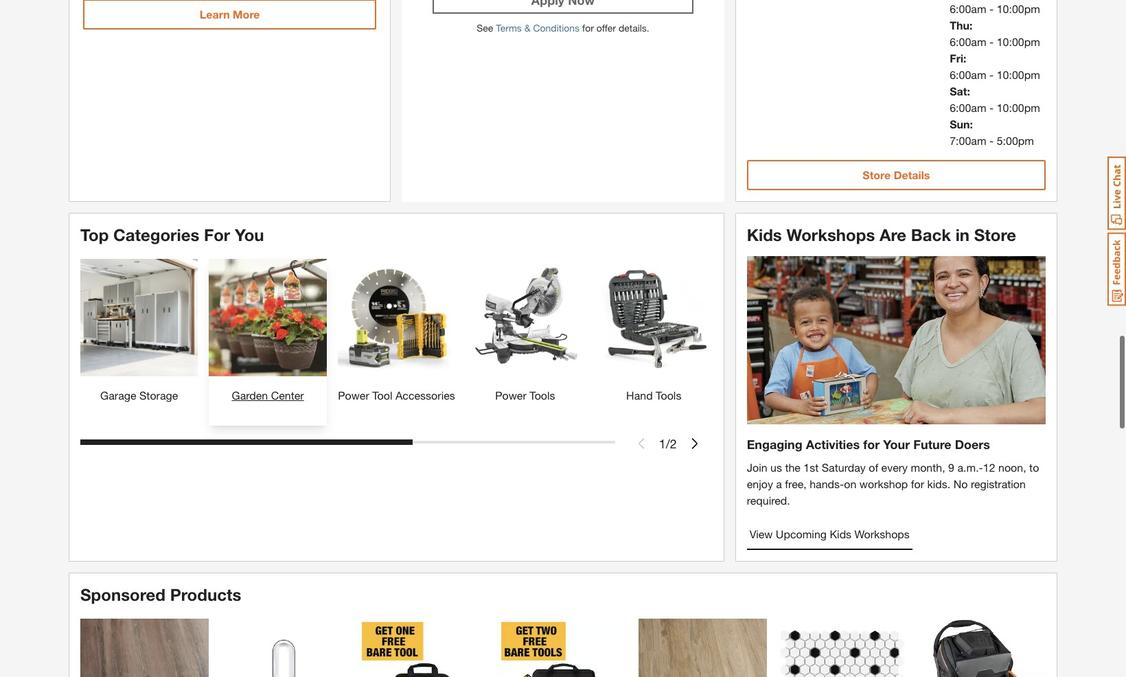 Task type: vqa. For each thing, say whether or not it's contained in the screenshot.
Amp inside the "Square D 60 Amp 240-Volt 2-Pole Fused Outdoor General Duty Safety Switch"
no



Task type: describe. For each thing, give the bounding box(es) containing it.
french oak dorris 20 mil 7.2 in. x 60 in. click lock waterproof luxury vinyl plank flooring (23.9 sq. ft./case) image
[[638, 619, 767, 677]]

4 - from the top
[[990, 101, 994, 114]]

learn
[[200, 8, 230, 21]]

5 - from the top
[[990, 134, 994, 147]]

0 horizontal spatial kids
[[747, 225, 782, 244]]

power tool accessories link
[[338, 259, 455, 404]]

conditions
[[533, 22, 580, 33]]

1st
[[804, 461, 819, 474]]

/
[[666, 436, 670, 451]]

5:00pm
[[997, 134, 1034, 147]]

tradesman pro ironworker and welder backpack image
[[918, 619, 1046, 677]]

for
[[204, 225, 230, 244]]

madison 1 in. hex matte cool white with black dot 10-1/4 in. x 11-7/8 in. porcelain mosaic tile (619.2 sq. ft./pallet) image
[[778, 619, 907, 677]]

see terms & conditions for offer details.
[[477, 22, 650, 33]]

sponsored
[[80, 585, 166, 604]]

fri:
[[950, 51, 967, 64]]

20v max lithium-ion cordless 3-tool combo kit with 5.0 ah battery and 1.7 ah battery image
[[499, 619, 627, 677]]

are
[[880, 225, 907, 244]]

doers
[[955, 437, 990, 452]]

1
[[659, 436, 666, 451]]

garden center image
[[209, 259, 327, 377]]

free,
[[785, 477, 807, 490]]

us
[[771, 461, 782, 474]]

every
[[882, 461, 908, 474]]

storage
[[139, 389, 178, 402]]

terms & conditions button
[[496, 20, 580, 35]]

saturday
[[822, 461, 866, 474]]

hand tools
[[626, 389, 682, 402]]

required.
[[747, 494, 790, 507]]

garden center
[[232, 389, 304, 402]]

engaging activities for your future doers
[[747, 437, 990, 452]]

kids workshops are back in store
[[747, 225, 1017, 244]]

this is the first slide image
[[636, 438, 647, 449]]

hand tools link
[[595, 259, 713, 404]]

learn more
[[200, 8, 260, 21]]

1 horizontal spatial for
[[864, 437, 880, 452]]

power tools
[[495, 389, 555, 402]]

engaging
[[747, 437, 803, 452]]

9
[[949, 461, 955, 474]]

accessories
[[396, 389, 455, 402]]

hands-
[[810, 477, 844, 490]]

view upcoming kids workshops
[[750, 527, 910, 540]]

upcoming
[[776, 527, 827, 540]]

1 vertical spatial workshops
[[855, 527, 910, 540]]

hand
[[626, 389, 653, 402]]

future
[[914, 437, 952, 452]]

registration
[[971, 477, 1026, 490]]

details
[[894, 168, 930, 181]]

garage storage image
[[80, 259, 198, 377]]

a.m.-
[[958, 461, 983, 474]]

you
[[235, 225, 264, 244]]

activities
[[806, 437, 860, 452]]

in
[[956, 225, 970, 244]]

sponsored products
[[80, 585, 241, 604]]

4 10:00pm from the top
[[997, 101, 1040, 114]]

20v max xr hammer drill and atomic impact driver 2 tool combo kit with (2) 4.0ah batteries, charger, and bag image
[[359, 619, 488, 677]]

live chat image
[[1108, 157, 1126, 230]]

0 vertical spatial workshops
[[787, 225, 875, 244]]

noon,
[[999, 461, 1027, 474]]

12
[[983, 461, 996, 474]]

learn more link
[[83, 0, 377, 30]]

offer
[[597, 22, 616, 33]]

0 horizontal spatial store
[[863, 168, 891, 181]]

hand tools image
[[595, 259, 713, 377]]

of
[[869, 461, 879, 474]]



Task type: locate. For each thing, give the bounding box(es) containing it.
center
[[271, 389, 304, 402]]

tools for hand tools
[[656, 389, 682, 402]]

6:00am down thu:
[[950, 35, 987, 48]]

store left details at the top right of page
[[863, 168, 891, 181]]

1 vertical spatial for
[[864, 437, 880, 452]]

6:00am up sat:
[[950, 68, 987, 81]]

1 tools from the left
[[530, 389, 555, 402]]

power tools link
[[466, 259, 584, 404]]

1 6:00am from the top
[[950, 2, 987, 15]]

power tools image
[[466, 259, 584, 377]]

2 power from the left
[[495, 389, 527, 402]]

1 horizontal spatial tools
[[656, 389, 682, 402]]

tool
[[372, 389, 393, 402]]

thu:
[[950, 18, 973, 32]]

power for power tools
[[495, 389, 527, 402]]

2
[[670, 436, 677, 451]]

&
[[525, 22, 531, 33]]

2 10:00pm from the top
[[997, 35, 1040, 48]]

workshops down workshop
[[855, 527, 910, 540]]

for left the offer
[[582, 22, 594, 33]]

a
[[776, 477, 782, 490]]

6:00am up thu:
[[950, 2, 987, 15]]

view
[[750, 527, 773, 540]]

1 - from the top
[[990, 2, 994, 15]]

to
[[1030, 461, 1039, 474]]

2 - from the top
[[990, 35, 994, 48]]

0 horizontal spatial tools
[[530, 389, 555, 402]]

power tool accessories image
[[338, 259, 455, 377]]

3 6:00am from the top
[[950, 68, 987, 81]]

tools
[[530, 389, 555, 402], [656, 389, 682, 402]]

1 horizontal spatial store
[[974, 225, 1017, 244]]

1 horizontal spatial kids
[[830, 527, 852, 540]]

kids.
[[928, 477, 951, 490]]

1 / 2
[[659, 436, 677, 451]]

join us the 1st saturday of every month, 9 a.m.-12 noon, to enjoy a free, hands-on workshop for kids. no registration required.
[[747, 461, 1039, 507]]

kids workshops image
[[747, 256, 1046, 424]]

enjoy
[[747, 477, 773, 490]]

1 vertical spatial store
[[974, 225, 1017, 244]]

view upcoming kids workshops link
[[747, 520, 913, 550]]

0 vertical spatial kids
[[747, 225, 782, 244]]

garden
[[232, 389, 268, 402]]

6:00am up sun:
[[950, 101, 987, 114]]

kids
[[747, 225, 782, 244], [830, 527, 852, 540]]

top
[[80, 225, 109, 244]]

1 vertical spatial kids
[[830, 527, 852, 540]]

more
[[233, 8, 260, 21]]

4 6:00am from the top
[[950, 101, 987, 114]]

hickory presidio 20 mil 9.1 in. x 60 in. click lock waterproof luxury vinyl plank flooring (30.5 sq. ft./case) image
[[80, 619, 209, 677]]

2 horizontal spatial for
[[911, 477, 925, 490]]

no
[[954, 477, 968, 490]]

sat:
[[950, 84, 970, 97]]

for inside join us the 1st saturday of every month, 9 a.m.-12 noon, to enjoy a free, hands-on workshop for kids. no registration required.
[[911, 477, 925, 490]]

join
[[747, 461, 768, 474]]

garage storage
[[100, 389, 178, 402]]

feedback link image
[[1108, 232, 1126, 306]]

the
[[785, 461, 801, 474]]

on
[[844, 477, 857, 490]]

see
[[477, 22, 493, 33]]

0 vertical spatial store
[[863, 168, 891, 181]]

sun:
[[950, 117, 973, 130]]

-
[[990, 2, 994, 15], [990, 35, 994, 48], [990, 68, 994, 81], [990, 101, 994, 114], [990, 134, 994, 147]]

6:00am
[[950, 2, 987, 15], [950, 35, 987, 48], [950, 68, 987, 81], [950, 101, 987, 114]]

products
[[170, 585, 241, 604]]

0 horizontal spatial power
[[338, 389, 369, 402]]

power for power tool accessories
[[338, 389, 369, 402]]

1 10:00pm from the top
[[997, 2, 1040, 15]]

2 tools from the left
[[656, 389, 682, 402]]

your
[[883, 437, 910, 452]]

back
[[911, 225, 951, 244]]

month,
[[911, 461, 946, 474]]

7:00am
[[950, 134, 987, 147]]

1 power from the left
[[338, 389, 369, 402]]

10:00pm
[[997, 2, 1040, 15], [997, 35, 1040, 48], [997, 68, 1040, 81], [997, 101, 1040, 114]]

2 vertical spatial for
[[911, 477, 925, 490]]

0 horizontal spatial for
[[582, 22, 594, 33]]

terms
[[496, 22, 522, 33]]

for
[[582, 22, 594, 33], [864, 437, 880, 452], [911, 477, 925, 490]]

store details
[[863, 168, 930, 181]]

workshops left are at the right top
[[787, 225, 875, 244]]

3 10:00pm from the top
[[997, 68, 1040, 81]]

for down month,
[[911, 477, 925, 490]]

2 6:00am from the top
[[950, 35, 987, 48]]

categories
[[113, 225, 199, 244]]

store
[[863, 168, 891, 181], [974, 225, 1017, 244]]

details.
[[619, 22, 650, 33]]

store right in
[[974, 225, 1017, 244]]

for up of
[[864, 437, 880, 452]]

tools for power tools
[[530, 389, 555, 402]]

garage
[[100, 389, 136, 402]]

1 horizontal spatial power
[[495, 389, 527, 402]]

6:00am - 10:00pm thu: 6:00am - 10:00pm fri: 6:00am - 10:00pm sat: 6:00am - 10:00pm sun: 7:00am - 5:00pm
[[950, 2, 1040, 147]]

top categories for you
[[80, 225, 264, 244]]

dyson purifier hot+cool gen1 hp10 image
[[220, 619, 348, 677]]

workshops
[[787, 225, 875, 244], [855, 527, 910, 540]]

power tool accessories
[[338, 389, 455, 402]]

next slide image
[[689, 438, 700, 449]]

garage storage link
[[80, 259, 198, 404]]

store details link
[[747, 160, 1046, 190]]

garden center link
[[209, 259, 327, 404]]

3 - from the top
[[990, 68, 994, 81]]

workshop
[[860, 477, 908, 490]]

0 vertical spatial for
[[582, 22, 594, 33]]

power
[[338, 389, 369, 402], [495, 389, 527, 402]]



